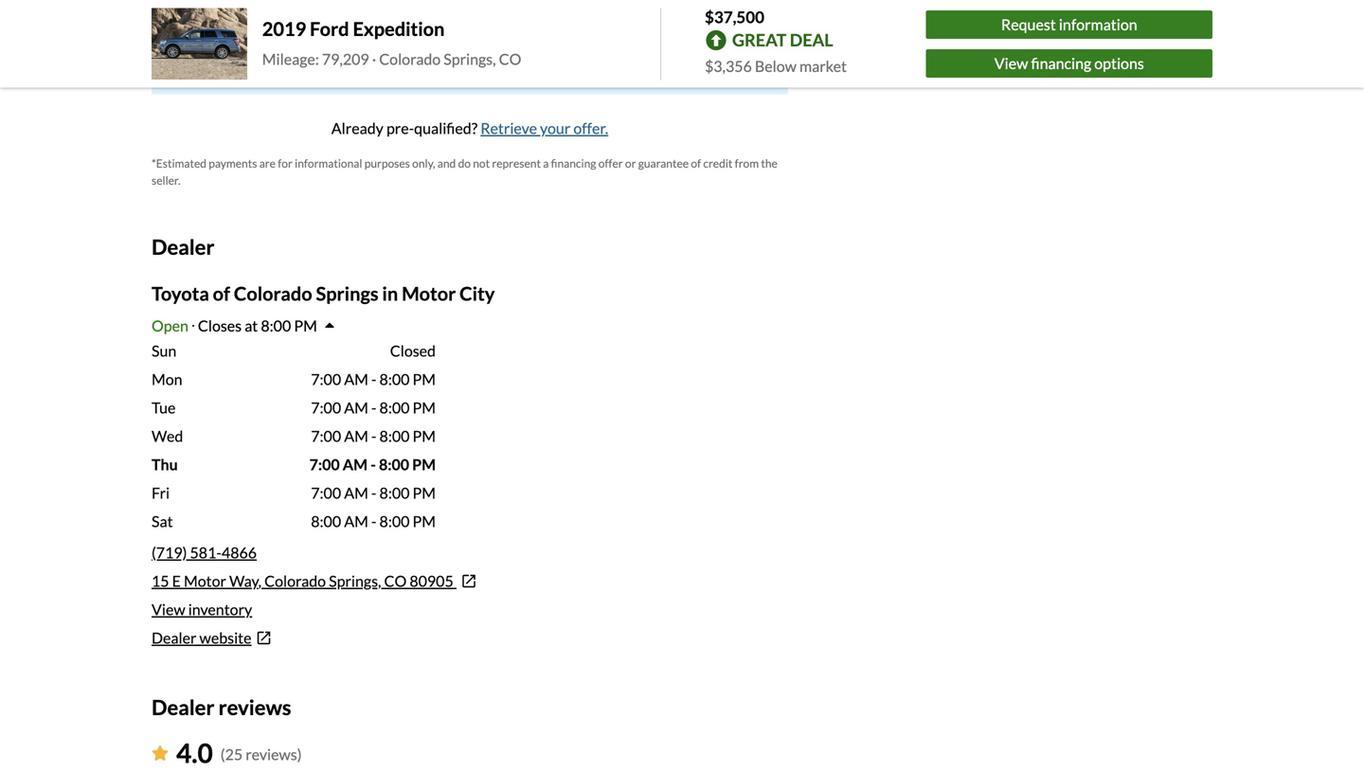Task type: describe. For each thing, give the bounding box(es) containing it.
7:00 for mon
[[311, 370, 341, 389]]

1 vertical spatial springs,
[[329, 572, 381, 591]]

at
[[245, 317, 258, 335]]

0 horizontal spatial pre-
[[345, 17, 373, 35]]

dealer for dealer reviews
[[152, 695, 215, 720]]

1 horizontal spatial view financing options button
[[927, 49, 1213, 78]]

8:00 for sat
[[380, 512, 410, 531]]

informational
[[295, 157, 362, 170]]

am for sat
[[344, 512, 369, 531]]

8:00 for tue
[[380, 399, 410, 417]]

4.0
[[176, 737, 213, 769]]

8:00 for wed
[[380, 427, 410, 446]]

fri
[[152, 484, 170, 502]]

caret down image
[[325, 318, 334, 333]]

inventory
[[188, 600, 252, 619]]

,
[[258, 572, 262, 591]]

offer.
[[574, 119, 609, 138]]

website
[[200, 629, 252, 647]]

expedition
[[353, 17, 445, 40]]

sun
[[152, 342, 177, 360]]

(25
[[221, 746, 243, 764]]

retrieve
[[481, 119, 537, 138]]

thu
[[152, 455, 178, 474]]

qualified?
[[414, 119, 478, 138]]

open closes at 8:00 pm
[[152, 317, 317, 335]]

colorado inside 2019 ford expedition mileage: 79,209 · colorado springs, co
[[379, 50, 441, 68]]

now
[[512, 17, 540, 35]]

mon
[[152, 370, 182, 389]]

am for fri
[[344, 484, 369, 502]]

do
[[458, 157, 471, 170]]

1 vertical spatial of
[[213, 283, 230, 305]]

market
[[800, 57, 847, 75]]

0 horizontal spatial view
[[152, 600, 185, 619]]

closes
[[198, 317, 242, 335]]

great deal
[[733, 30, 834, 50]]

7:00 for tue
[[311, 399, 341, 417]]

0 horizontal spatial options
[[495, 64, 545, 83]]

personalized
[[618, 17, 703, 35]]

- for thu
[[371, 455, 376, 474]]

8:00 for thu
[[379, 455, 409, 474]]

the
[[761, 157, 778, 170]]

2 horizontal spatial financing
[[1032, 54, 1092, 72]]

15 e motor way , colorado springs, co 80905
[[152, 572, 454, 591]]

0 horizontal spatial your
[[540, 119, 571, 138]]

payments
[[209, 157, 257, 170]]

from
[[735, 157, 759, 170]]

springs, inside 2019 ford expedition mileage: 79,209 · colorado springs, co
[[444, 50, 496, 68]]

deal
[[790, 30, 834, 50]]

0 horizontal spatial view financing options
[[395, 64, 545, 83]]

ford
[[310, 17, 349, 40]]

am for tue
[[344, 399, 369, 417]]

7:00 am - 8:00 pm for thu
[[310, 455, 436, 474]]

reviews)
[[246, 746, 302, 764]]

rates.
[[706, 17, 743, 35]]

7:00 for fri
[[311, 484, 341, 502]]

4866
[[222, 544, 257, 562]]

of inside *estimated payments are for informational purposes only, and do not represent a financing offer or guarantee of credit from the seller.
[[691, 157, 701, 170]]

get
[[560, 17, 582, 35]]

dealer for dealer website
[[152, 629, 197, 647]]

am for mon
[[344, 370, 369, 389]]

dealer website
[[152, 629, 252, 647]]

qualification
[[373, 17, 455, 35]]

only,
[[412, 157, 436, 170]]

co inside 2019 ford expedition mileage: 79,209 · colorado springs, co
[[499, 50, 522, 68]]

already pre-qualified? retrieve your offer.
[[332, 119, 609, 138]]

reviews
[[219, 695, 291, 720]]

guarantee
[[639, 157, 689, 170]]

request
[[1002, 15, 1057, 34]]

retrieve your offer. link
[[481, 119, 609, 138]]

2 vertical spatial colorado
[[265, 572, 326, 591]]

toyota of colorado springs in motor city link
[[152, 283, 495, 305]]

to
[[543, 17, 557, 35]]

city
[[460, 283, 495, 305]]

7:00 am - 8:00 pm for wed
[[311, 427, 436, 446]]

*estimated payments are for informational purposes only, and do not represent a financing offer or guarantee of credit from the seller.
[[152, 157, 778, 187]]

and
[[438, 157, 456, 170]]

credit
[[704, 157, 733, 170]]

pm for wed
[[413, 427, 436, 446]]

pm for thu
[[412, 455, 436, 474]]

way
[[229, 572, 258, 591]]

$37,500
[[705, 7, 765, 27]]

request
[[458, 17, 509, 35]]

0 horizontal spatial financing
[[432, 64, 492, 83]]

e
[[172, 572, 181, 591]]

purposes
[[365, 157, 410, 170]]

dealer reviews
[[152, 695, 291, 720]]

(719) 581-4866
[[152, 544, 257, 562]]

$3,356
[[705, 57, 752, 75]]

80905
[[410, 572, 454, 591]]

7:00 am - 8:00 pm for tue
[[311, 399, 436, 417]]

already
[[332, 119, 384, 138]]

wed
[[152, 427, 183, 446]]



Task type: locate. For each thing, give the bounding box(es) containing it.
0 vertical spatial dealer
[[152, 235, 215, 259]]

0 vertical spatial colorado
[[379, 50, 441, 68]]

or
[[625, 157, 636, 170]]

sat
[[152, 512, 173, 531]]

view down e at the bottom left of page
[[152, 600, 185, 619]]

1 horizontal spatial options
[[1095, 54, 1145, 72]]

options down now
[[495, 64, 545, 83]]

springs
[[316, 283, 379, 305]]

1 horizontal spatial view financing options
[[995, 54, 1145, 72]]

0 horizontal spatial co
[[384, 572, 407, 591]]

- for sat
[[371, 512, 377, 531]]

79,209
[[322, 50, 369, 68]]

0 horizontal spatial a
[[334, 17, 342, 35]]

1 vertical spatial motor
[[184, 572, 226, 591]]

pre- up 79,209
[[345, 17, 373, 35]]

pre-
[[345, 17, 373, 35], [387, 119, 414, 138]]

2 horizontal spatial view
[[995, 54, 1029, 72]]

below
[[755, 57, 797, 75]]

7:00 am - 8:00 pm for mon
[[311, 370, 436, 389]]

tue
[[152, 399, 176, 417]]

of up closes
[[213, 283, 230, 305]]

1 vertical spatial pre-
[[387, 119, 414, 138]]

1 horizontal spatial financing
[[551, 157, 597, 170]]

(719)
[[152, 544, 187, 562]]

1 horizontal spatial a
[[543, 157, 549, 170]]

6 - from the top
[[371, 512, 377, 531]]

pm for mon
[[413, 370, 436, 389]]

financing left the offer
[[551, 157, 597, 170]]

not
[[473, 157, 490, 170]]

dealer
[[152, 235, 215, 259], [152, 629, 197, 647], [152, 695, 215, 720]]

8:00 for mon
[[380, 370, 410, 389]]

7:00 am - 8:00 pm for fri
[[311, 484, 436, 502]]

7:00 for wed
[[311, 427, 341, 446]]

0 horizontal spatial view financing options button
[[152, 53, 789, 94]]

financing
[[1032, 54, 1092, 72], [432, 64, 492, 83], [551, 157, 597, 170]]

springs,
[[444, 50, 496, 68], [329, 572, 381, 591]]

1 horizontal spatial co
[[499, 50, 522, 68]]

co down now
[[499, 50, 522, 68]]

options down information
[[1095, 54, 1145, 72]]

colorado up at
[[234, 283, 312, 305]]

1 horizontal spatial your
[[585, 17, 615, 35]]

great
[[733, 30, 787, 50]]

of left credit
[[691, 157, 701, 170]]

pm for tue
[[413, 399, 436, 417]]

view financing options
[[995, 54, 1145, 72], [395, 64, 545, 83]]

1 dealer from the top
[[152, 235, 215, 259]]

springs, down 8:00 am - 8:00 pm
[[329, 572, 381, 591]]

- for fri
[[371, 484, 377, 502]]

2019 ford expedition image
[[152, 8, 247, 80]]

1 - from the top
[[371, 370, 377, 389]]

colorado right ,
[[265, 572, 326, 591]]

am for wed
[[344, 427, 369, 446]]

1 horizontal spatial pre-
[[387, 119, 414, 138]]

5 - from the top
[[371, 484, 377, 502]]

motor right in
[[402, 283, 456, 305]]

0 horizontal spatial motor
[[184, 572, 226, 591]]

0 horizontal spatial springs,
[[329, 572, 381, 591]]

motor down 581-
[[184, 572, 226, 591]]

view inventory link
[[152, 600, 252, 619]]

colorado down expedition
[[379, 50, 441, 68]]

4.0 (25 reviews)
[[176, 737, 302, 769]]

view financing options button down sound good? submit a pre-qualification request now to get your personalized rates.
[[152, 53, 789, 94]]

view
[[995, 54, 1029, 72], [395, 64, 429, 83], [152, 600, 185, 619]]

view financing options down sound good? submit a pre-qualification request now to get your personalized rates.
[[395, 64, 545, 83]]

submit
[[284, 17, 331, 35]]

1 horizontal spatial view
[[395, 64, 429, 83]]

7:00
[[311, 370, 341, 389], [311, 399, 341, 417], [311, 427, 341, 446], [310, 455, 340, 474], [311, 484, 341, 502]]

for
[[278, 157, 293, 170]]

0 vertical spatial motor
[[402, 283, 456, 305]]

7:00 for thu
[[310, 455, 340, 474]]

1 horizontal spatial springs,
[[444, 50, 496, 68]]

view financing options button
[[927, 49, 1213, 78], [152, 53, 789, 94]]

- for mon
[[371, 370, 377, 389]]

a inside *estimated payments are for informational purposes only, and do not represent a financing offer or guarantee of credit from the seller.
[[543, 157, 549, 170]]

3 - from the top
[[371, 427, 377, 446]]

view right · at the left of page
[[395, 64, 429, 83]]

seller.
[[152, 174, 181, 187]]

1 vertical spatial a
[[543, 157, 549, 170]]

0 vertical spatial springs,
[[444, 50, 496, 68]]

am for thu
[[343, 455, 368, 474]]

2019
[[262, 17, 306, 40]]

star image
[[152, 746, 169, 761]]

financing inside *estimated payments are for informational purposes only, and do not represent a financing offer or guarantee of credit from the seller.
[[551, 157, 597, 170]]

8:00 am - 8:00 pm
[[311, 512, 436, 531]]

a
[[334, 17, 342, 35], [543, 157, 549, 170]]

*estimated
[[152, 157, 207, 170]]

·
[[372, 50, 376, 68]]

offer
[[599, 157, 623, 170]]

mileage:
[[262, 50, 319, 68]]

sound good? submit a pre-qualification request now to get your personalized rates.
[[198, 17, 743, 35]]

sound
[[198, 17, 239, 35]]

pre- up purposes at top
[[387, 119, 414, 138]]

financing down sound good? submit a pre-qualification request now to get your personalized rates.
[[432, 64, 492, 83]]

2 - from the top
[[371, 399, 377, 417]]

- for tue
[[371, 399, 377, 417]]

financing down request information button
[[1032, 54, 1092, 72]]

request information button
[[927, 10, 1213, 39]]

2 vertical spatial dealer
[[152, 695, 215, 720]]

good?
[[242, 17, 282, 35]]

toyota of colorado springs in motor city
[[152, 283, 495, 305]]

1 vertical spatial co
[[384, 572, 407, 591]]

in
[[382, 283, 398, 305]]

0 vertical spatial co
[[499, 50, 522, 68]]

-
[[371, 370, 377, 389], [371, 399, 377, 417], [371, 427, 377, 446], [371, 455, 376, 474], [371, 484, 377, 502], [371, 512, 377, 531]]

open
[[152, 317, 189, 335]]

are
[[259, 157, 276, 170]]

4 - from the top
[[371, 455, 376, 474]]

pm for sat
[[413, 512, 436, 531]]

view down request
[[995, 54, 1029, 72]]

0 horizontal spatial of
[[213, 283, 230, 305]]

view inventory
[[152, 600, 252, 619]]

1 horizontal spatial motor
[[402, 283, 456, 305]]

1 vertical spatial dealer
[[152, 629, 197, 647]]

581-
[[190, 544, 222, 562]]

a right submit
[[334, 17, 342, 35]]

2019 ford expedition mileage: 79,209 · colorado springs, co
[[262, 17, 522, 68]]

information
[[1059, 15, 1138, 34]]

dealer website link
[[152, 627, 789, 650]]

a right represent
[[543, 157, 549, 170]]

toyota
[[152, 283, 209, 305]]

springs, down sound good? submit a pre-qualification request now to get your personalized rates.
[[444, 50, 496, 68]]

options
[[1095, 54, 1145, 72], [495, 64, 545, 83]]

- for wed
[[371, 427, 377, 446]]

1 vertical spatial your
[[540, 119, 571, 138]]

0 vertical spatial your
[[585, 17, 615, 35]]

pm for fri
[[413, 484, 436, 502]]

co
[[499, 50, 522, 68], [384, 572, 407, 591]]

0 vertical spatial of
[[691, 157, 701, 170]]

0 vertical spatial a
[[334, 17, 342, 35]]

request information
[[1002, 15, 1138, 34]]

(719) 581-4866 link
[[152, 544, 257, 562]]

pm
[[294, 317, 317, 335], [413, 370, 436, 389], [413, 399, 436, 417], [413, 427, 436, 446], [412, 455, 436, 474], [413, 484, 436, 502], [413, 512, 436, 531]]

view financing options button down request information button
[[927, 49, 1213, 78]]

your left the offer.
[[540, 119, 571, 138]]

am
[[344, 370, 369, 389], [344, 399, 369, 417], [344, 427, 369, 446], [343, 455, 368, 474], [344, 484, 369, 502], [344, 512, 369, 531]]

closed
[[390, 342, 436, 360]]

8:00 for fri
[[380, 484, 410, 502]]

2 dealer from the top
[[152, 629, 197, 647]]

dealer up 4.0
[[152, 695, 215, 720]]

co left 80905
[[384, 572, 407, 591]]

1 vertical spatial colorado
[[234, 283, 312, 305]]

of
[[691, 157, 701, 170], [213, 283, 230, 305]]

0 vertical spatial pre-
[[345, 17, 373, 35]]

8:00
[[261, 317, 291, 335], [380, 370, 410, 389], [380, 399, 410, 417], [380, 427, 410, 446], [379, 455, 409, 474], [380, 484, 410, 502], [311, 512, 341, 531], [380, 512, 410, 531]]

7:00 am - 8:00 pm
[[311, 370, 436, 389], [311, 399, 436, 417], [311, 427, 436, 446], [310, 455, 436, 474], [311, 484, 436, 502]]

view financing options down request information button
[[995, 54, 1145, 72]]

dealer down view inventory
[[152, 629, 197, 647]]

dealer up toyota
[[152, 235, 215, 259]]

15
[[152, 572, 169, 591]]

3 dealer from the top
[[152, 695, 215, 720]]

represent
[[492, 157, 541, 170]]

1 horizontal spatial of
[[691, 157, 701, 170]]

$3,356 below market
[[705, 57, 847, 75]]

dealer for dealer
[[152, 235, 215, 259]]

your right get
[[585, 17, 615, 35]]



Task type: vqa. For each thing, say whether or not it's contained in the screenshot.


